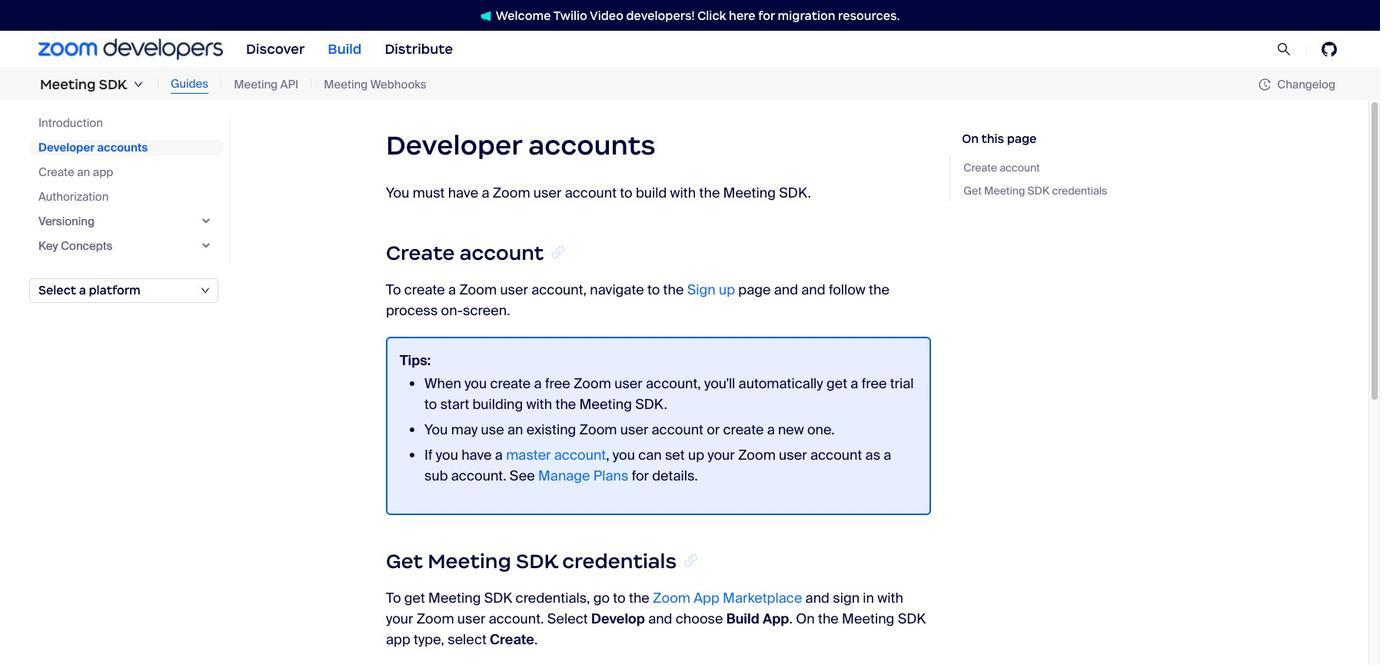 Task type: locate. For each thing, give the bounding box(es) containing it.
a down use
[[495, 446, 503, 465]]

1 horizontal spatial your
[[708, 446, 735, 465]]

github image
[[1322, 42, 1337, 57], [1322, 42, 1337, 57]]

1 horizontal spatial on
[[962, 132, 979, 146]]

you for ,
[[613, 446, 635, 465]]

0 horizontal spatial app
[[694, 589, 720, 608]]

in
[[863, 589, 874, 608]]

a up on- in the top of the page
[[448, 281, 456, 299]]

create right the select
[[490, 631, 534, 649]]

account. inside , you can set up your zoom user account as a sub account. see
[[451, 467, 506, 485]]

on-
[[441, 302, 463, 320]]

0 vertical spatial for
[[759, 8, 775, 23]]

app left the type,
[[386, 631, 411, 649]]

0 vertical spatial .
[[789, 610, 793, 628]]

on
[[962, 132, 979, 146], [796, 610, 815, 628]]

developers!
[[626, 8, 695, 23]]

introduction
[[38, 115, 103, 131]]

have right must
[[448, 184, 478, 203]]

create
[[404, 281, 445, 299], [490, 375, 531, 393], [723, 421, 764, 439]]

a right as
[[884, 446, 892, 465]]

1 horizontal spatial get
[[964, 184, 982, 198]]

developer accounts
[[386, 128, 656, 162], [38, 140, 148, 155]]

1 horizontal spatial an
[[508, 421, 523, 439]]

zoom
[[493, 184, 530, 203], [459, 281, 497, 299], [574, 375, 611, 393], [580, 421, 617, 439], [738, 446, 776, 465], [653, 589, 691, 608], [417, 610, 454, 628]]

1 horizontal spatial up
[[719, 281, 735, 299]]

notification image
[[480, 11, 496, 21], [480, 11, 491, 21]]

page right "this"
[[1007, 132, 1037, 146]]

accounts up you must have a zoom user account to build with the meeting sdk. on the top of the page
[[528, 128, 656, 162]]

1 horizontal spatial with
[[670, 184, 696, 203]]

alert
[[386, 337, 932, 515]]

master
[[506, 446, 551, 465]]

webhooks
[[370, 77, 427, 92]]

welcome
[[496, 8, 551, 23]]

developer inside menu
[[38, 140, 95, 155]]

you right if
[[436, 446, 458, 465]]

app up authorization
[[93, 165, 113, 180]]

account, left navigate
[[532, 281, 587, 299]]

0 horizontal spatial credentials
[[562, 549, 677, 574]]

app up choose
[[694, 589, 720, 608]]

you inside , you can set up your zoom user account as a sub account. see
[[613, 446, 635, 465]]

concepts
[[61, 238, 113, 254]]

the right build
[[699, 184, 720, 203]]

0 horizontal spatial you
[[436, 446, 458, 465]]

1 horizontal spatial you
[[425, 421, 448, 439]]

you right , at the bottom
[[613, 446, 635, 465]]

menu
[[29, 115, 231, 263]]

0 horizontal spatial create
[[404, 281, 445, 299]]

0 horizontal spatial app
[[93, 165, 113, 180]]

2 to from the top
[[386, 589, 401, 608]]

zoom app marketplace link
[[653, 589, 802, 608]]

migration
[[778, 8, 836, 23]]

create up building
[[490, 375, 531, 393]]

get meeting sdk credentials down create account link
[[964, 184, 1108, 198]]

to
[[386, 281, 401, 299], [386, 589, 401, 608]]

credentials up 'go'
[[562, 549, 677, 574]]

0 vertical spatial get
[[827, 375, 848, 393]]

1 horizontal spatial you
[[465, 375, 487, 393]]

2 vertical spatial create
[[723, 421, 764, 439]]

1 horizontal spatial page
[[1007, 132, 1037, 146]]

the up the existing
[[556, 395, 576, 414]]

can
[[638, 446, 662, 465]]

the left sign
[[663, 281, 684, 299]]

get meeting sdk credentials up the credentials,
[[386, 549, 677, 574]]

0 horizontal spatial free
[[545, 375, 570, 393]]

you inside when you create a free zoom user account, you'll automatically get a free trial to start building with the meeting sdk. you may use an existing zoom user account or create a new one.
[[465, 375, 487, 393]]

developer accounts inside menu
[[38, 140, 148, 155]]

twilio
[[554, 8, 587, 23]]

0 horizontal spatial get meeting sdk credentials
[[386, 549, 677, 574]]

menu containing introduction
[[29, 115, 231, 263]]

create account down 'on this page'
[[964, 161, 1040, 175]]

manage plans for details.
[[538, 467, 698, 485]]

0 horizontal spatial developer
[[38, 140, 95, 155]]

you for when
[[465, 375, 487, 393]]

here
[[729, 8, 756, 23]]

developer
[[386, 128, 522, 162], [38, 140, 95, 155]]

0 vertical spatial to
[[386, 281, 401, 299]]

a up the existing
[[534, 375, 542, 393]]

1 horizontal spatial credentials
[[1052, 184, 1108, 198]]

get inside when you create a free zoom user account, you'll automatically get a free trial to start building with the meeting sdk. you may use an existing zoom user account or create a new one.
[[827, 375, 848, 393]]

1 horizontal spatial app
[[386, 631, 411, 649]]

to
[[620, 184, 633, 203], [647, 281, 660, 299], [425, 395, 437, 414], [613, 589, 626, 608]]

up right sign
[[719, 281, 735, 299]]

user inside , you can set up your zoom user account as a sub account. see
[[779, 446, 807, 465]]

you up start
[[465, 375, 487, 393]]

1 vertical spatial on
[[796, 610, 815, 628]]

account,
[[532, 281, 587, 299], [646, 375, 701, 393]]

1 vertical spatial up
[[688, 446, 704, 465]]

your inside , you can set up your zoom user account as a sub account. see
[[708, 446, 735, 465]]

history image down search image
[[1259, 78, 1278, 91]]

free
[[545, 375, 570, 393], [862, 375, 887, 393]]

develop
[[591, 610, 645, 628]]

0 horizontal spatial get
[[404, 589, 425, 608]]

meeting inside when you create a free zoom user account, you'll automatically get a free trial to start building with the meeting sdk. you may use an existing zoom user account or create a new one.
[[580, 395, 632, 414]]

screen.
[[463, 302, 511, 320]]

0 vertical spatial credentials
[[1052, 184, 1108, 198]]

with right build
[[670, 184, 696, 203]]

free up the existing
[[545, 375, 570, 393]]

for down can
[[632, 467, 649, 485]]

manage plans link
[[538, 467, 629, 485]]

1 vertical spatial app
[[386, 631, 411, 649]]

1 horizontal spatial app
[[763, 610, 789, 628]]

free left trial
[[862, 375, 887, 393]]

the down sign at the right of the page
[[818, 610, 839, 628]]

create up process
[[404, 281, 445, 299]]

1 vertical spatial app
[[763, 610, 789, 628]]

0 vertical spatial your
[[708, 446, 735, 465]]

1 to from the top
[[386, 281, 401, 299]]

1 horizontal spatial .
[[789, 610, 793, 628]]

sub
[[425, 467, 448, 485]]

account.
[[451, 467, 506, 485], [489, 610, 544, 628]]

0 horizontal spatial with
[[526, 395, 552, 414]]

credentials down create account link
[[1052, 184, 1108, 198]]

guides
[[171, 76, 209, 92]]

0 horizontal spatial page
[[739, 281, 771, 299]]

get meeting sdk credentials
[[964, 184, 1108, 198], [386, 549, 677, 574]]

0 horizontal spatial up
[[688, 446, 704, 465]]

1 vertical spatial to
[[386, 589, 401, 608]]

0 vertical spatial app
[[93, 165, 113, 180]]

credentials
[[1052, 184, 1108, 198], [562, 549, 677, 574]]

have
[[448, 184, 478, 203], [462, 446, 492, 465]]

sdk.
[[779, 184, 811, 203], [635, 395, 667, 414]]

0 vertical spatial account,
[[532, 281, 587, 299]]

with right in
[[878, 589, 904, 608]]

account. inside and sign in with your zoom user account. select
[[489, 610, 544, 628]]

welcome twilio video developers! click here for migration resources. link
[[465, 7, 915, 23]]

with up the existing
[[526, 395, 552, 414]]

the inside page and and follow the process on-screen.
[[869, 281, 890, 299]]

0 vertical spatial account.
[[451, 467, 506, 485]]

search image
[[1277, 42, 1291, 56]]

2 horizontal spatial with
[[878, 589, 904, 608]]

. down marketplace
[[789, 610, 793, 628]]

0 vertical spatial up
[[719, 281, 735, 299]]

page right sign up link at the top of the page
[[739, 281, 771, 299]]

changelog link
[[1259, 77, 1336, 92]]

0 vertical spatial app
[[694, 589, 720, 608]]

0 vertical spatial create account
[[964, 161, 1040, 175]]

account. down if you have a master account
[[451, 467, 506, 485]]

0 horizontal spatial you
[[386, 184, 410, 203]]

an right use
[[508, 421, 523, 439]]

sign
[[833, 589, 860, 608]]

sdk. inside when you create a free zoom user account, you'll automatically get a free trial to start building with the meeting sdk. you may use an existing zoom user account or create a new one.
[[635, 395, 667, 414]]

meeting inside the . on the meeting sdk app type, select
[[842, 610, 895, 628]]

0 horizontal spatial your
[[386, 610, 413, 628]]

to left start
[[425, 395, 437, 414]]

meeting sdk
[[40, 76, 127, 93]]

credentials,
[[516, 589, 590, 608]]

0 vertical spatial get
[[964, 184, 982, 198]]

0 horizontal spatial .
[[534, 631, 538, 649]]

build
[[727, 610, 760, 628]]

app
[[694, 589, 720, 608], [763, 610, 789, 628]]

meeting
[[40, 76, 96, 93], [234, 77, 278, 92], [324, 77, 368, 92], [985, 184, 1025, 198], [723, 184, 776, 203], [580, 395, 632, 414], [428, 549, 511, 574], [428, 589, 481, 608], [842, 610, 895, 628]]

on left "this"
[[962, 132, 979, 146]]

get
[[827, 375, 848, 393], [404, 589, 425, 608]]

1 vertical spatial page
[[739, 281, 771, 299]]

0 horizontal spatial account,
[[532, 281, 587, 299]]

account left build
[[565, 184, 617, 203]]

to for to create a zoom user account, navigate to the sign up
[[386, 281, 401, 299]]

1 horizontal spatial developer
[[386, 128, 522, 162]]

get up one. at bottom right
[[827, 375, 848, 393]]

must
[[413, 184, 445, 203]]

1 vertical spatial have
[[462, 446, 492, 465]]

1 vertical spatial your
[[386, 610, 413, 628]]

the inside when you create a free zoom user account, you'll automatically get a free trial to start building with the meeting sdk. you may use an existing zoom user account or create a new one.
[[556, 395, 576, 414]]

1 vertical spatial you
[[425, 421, 448, 439]]

create account link
[[964, 159, 1108, 176]]

create
[[964, 161, 997, 175], [38, 165, 74, 180], [386, 241, 455, 266], [490, 631, 534, 649]]

1 horizontal spatial account,
[[646, 375, 701, 393]]

1 vertical spatial credentials
[[562, 549, 677, 574]]

1 vertical spatial with
[[526, 395, 552, 414]]

1 vertical spatial account.
[[489, 610, 544, 628]]

1 vertical spatial sdk.
[[635, 395, 667, 414]]

0 vertical spatial an
[[77, 165, 90, 180]]

create account up on- in the top of the page
[[386, 241, 544, 266]]

zoom developer logo image
[[38, 39, 223, 60]]

you inside when you create a free zoom user account, you'll automatically get a free trial to start building with the meeting sdk. you may use an existing zoom user account or create a new one.
[[425, 421, 448, 439]]

1 vertical spatial account,
[[646, 375, 701, 393]]

history image
[[1259, 78, 1278, 91], [1259, 78, 1271, 91]]

or
[[707, 421, 720, 439]]

create up authorization
[[38, 165, 74, 180]]

account
[[1000, 161, 1040, 175], [565, 184, 617, 203], [460, 241, 544, 266], [652, 421, 704, 439], [554, 446, 606, 465], [811, 446, 862, 465]]

the right follow
[[869, 281, 890, 299]]

search image
[[1277, 42, 1291, 56]]

up right the set
[[688, 446, 704, 465]]

account down one. at bottom right
[[811, 446, 862, 465]]

0 vertical spatial get meeting sdk credentials
[[964, 184, 1108, 198]]

for right here
[[759, 8, 775, 23]]

user
[[534, 184, 562, 203], [500, 281, 528, 299], [615, 375, 643, 393], [620, 421, 649, 439], [779, 446, 807, 465], [457, 610, 486, 628]]

accounts up 'create an app'
[[97, 140, 148, 155]]

1 horizontal spatial create account
[[964, 161, 1040, 175]]

you
[[465, 375, 487, 393], [436, 446, 458, 465], [613, 446, 635, 465]]

developer down introduction
[[38, 140, 95, 155]]

1 horizontal spatial get
[[827, 375, 848, 393]]

you up if
[[425, 421, 448, 439]]

up
[[719, 281, 735, 299], [688, 446, 704, 465]]

0 horizontal spatial an
[[77, 165, 90, 180]]

0 horizontal spatial sdk.
[[635, 395, 667, 414]]

an up authorization
[[77, 165, 90, 180]]

select
[[547, 610, 588, 628]]

2 free from the left
[[862, 375, 887, 393]]

account up manage plans link
[[554, 446, 606, 465]]

you left must
[[386, 184, 410, 203]]

on down marketplace
[[796, 610, 815, 628]]

account. up create .
[[489, 610, 544, 628]]

2 horizontal spatial you
[[613, 446, 635, 465]]

2 vertical spatial with
[[878, 589, 904, 608]]

1 vertical spatial for
[[632, 467, 649, 485]]

a right must
[[482, 184, 489, 203]]

1 horizontal spatial create
[[490, 375, 531, 393]]

an
[[77, 165, 90, 180], [508, 421, 523, 439]]

0 horizontal spatial for
[[632, 467, 649, 485]]

your inside and sign in with your zoom user account. select
[[386, 610, 413, 628]]

0 horizontal spatial developer accounts
[[38, 140, 148, 155]]

page inside page and and follow the process on-screen.
[[739, 281, 771, 299]]

0 horizontal spatial get
[[386, 549, 423, 574]]

0 vertical spatial page
[[1007, 132, 1037, 146]]

page
[[1007, 132, 1037, 146], [739, 281, 771, 299]]

go
[[593, 589, 610, 608]]

0 vertical spatial have
[[448, 184, 478, 203]]

1 horizontal spatial sdk.
[[779, 184, 811, 203]]

. down the credentials,
[[534, 631, 538, 649]]

1 vertical spatial an
[[508, 421, 523, 439]]

tips:
[[400, 352, 431, 370]]

1 horizontal spatial free
[[862, 375, 887, 393]]

app down marketplace
[[763, 610, 789, 628]]

0 horizontal spatial create account
[[386, 241, 544, 266]]

create down "this"
[[964, 161, 997, 175]]

follow
[[829, 281, 866, 299]]

to left build
[[620, 184, 633, 203]]

get
[[964, 184, 982, 198], [386, 549, 423, 574]]

create right or
[[723, 421, 764, 439]]

0 horizontal spatial on
[[796, 610, 815, 628]]

have down may
[[462, 446, 492, 465]]

app
[[93, 165, 113, 180], [386, 631, 411, 649]]

with
[[670, 184, 696, 203], [526, 395, 552, 414], [878, 589, 904, 608]]

get up the type,
[[404, 589, 425, 608]]

developer up must
[[386, 128, 522, 162]]

account, left you'll
[[646, 375, 701, 393]]

account up the set
[[652, 421, 704, 439]]

user inside and sign in with your zoom user account. select
[[457, 610, 486, 628]]

1 vertical spatial get
[[404, 589, 425, 608]]

and
[[774, 281, 798, 299], [802, 281, 826, 299], [806, 589, 830, 608], [648, 610, 673, 628]]

building
[[473, 395, 523, 414]]

to inside when you create a free zoom user account, you'll automatically get a free trial to start building with the meeting sdk. you may use an existing zoom user account or create a new one.
[[425, 395, 437, 414]]

guides link
[[171, 76, 209, 94]]



Task type: vqa. For each thing, say whether or not it's contained in the screenshot.
PROCESS
yes



Task type: describe. For each thing, give the bounding box(es) containing it.
marketplace
[[723, 589, 802, 608]]

, you can set up your zoom user account as a sub account. see
[[425, 446, 892, 485]]

start
[[440, 395, 469, 414]]

create inside menu
[[38, 165, 74, 180]]

choose
[[676, 610, 723, 628]]

1 horizontal spatial developer accounts
[[386, 128, 656, 162]]

when you create a free zoom user account, you'll automatically get a free trial to start building with the meeting sdk. you may use an existing zoom user account or create a new one.
[[425, 375, 914, 439]]

1 vertical spatial create
[[490, 375, 531, 393]]

up inside , you can set up your zoom user account as a sub account. see
[[688, 446, 704, 465]]

may
[[451, 421, 478, 439]]

1 vertical spatial get meeting sdk credentials
[[386, 549, 677, 574]]

1 free from the left
[[545, 375, 570, 393]]

with inside and sign in with your zoom user account. select
[[878, 589, 904, 608]]

details.
[[652, 467, 698, 485]]

1 horizontal spatial get meeting sdk credentials
[[964, 184, 1108, 198]]

create up process
[[386, 241, 455, 266]]

existing
[[527, 421, 576, 439]]

history image left the changelog
[[1259, 78, 1271, 91]]

the up develop
[[629, 589, 650, 608]]

1 vertical spatial create account
[[386, 241, 544, 266]]

get meeting sdk credentials link
[[964, 182, 1108, 199]]

to right 'go'
[[613, 589, 626, 608]]

account up screen.
[[460, 241, 544, 266]]

zoom inside and sign in with your zoom user account. select
[[417, 610, 454, 628]]

changelog
[[1278, 77, 1336, 92]]

this
[[982, 132, 1005, 146]]

to create a zoom user account, navigate to the sign up
[[386, 281, 735, 299]]

you must have a zoom user account to build with the meeting sdk.
[[386, 184, 811, 203]]

1 vertical spatial get
[[386, 549, 423, 574]]

one.
[[808, 421, 835, 439]]

have for must
[[448, 184, 478, 203]]

a inside , you can set up your zoom user account as a sub account. see
[[884, 446, 892, 465]]

down image
[[134, 80, 143, 89]]

develop and choose build app
[[591, 610, 789, 628]]

0 vertical spatial sdk.
[[779, 184, 811, 203]]

have for you
[[462, 446, 492, 465]]

account, inside when you create a free zoom user account, you'll automatically get a free trial to start building with the meeting sdk. you may use an existing zoom user account or create a new one.
[[646, 375, 701, 393]]

0 vertical spatial on
[[962, 132, 979, 146]]

to for to get meeting sdk credentials, go to the zoom app marketplace
[[386, 589, 401, 608]]

as
[[866, 446, 881, 465]]

when
[[425, 375, 461, 393]]

click
[[698, 8, 726, 23]]

trial
[[890, 375, 914, 393]]

new
[[778, 421, 804, 439]]

process
[[386, 302, 438, 320]]

key concepts
[[38, 238, 113, 254]]

app inside the . on the meeting sdk app type, select
[[386, 631, 411, 649]]

meeting api
[[234, 77, 299, 92]]

2 horizontal spatial create
[[723, 421, 764, 439]]

meeting webhooks
[[324, 77, 427, 92]]

automatically
[[739, 375, 823, 393]]

1 vertical spatial .
[[534, 631, 538, 649]]

type,
[[414, 631, 444, 649]]

alert containing tips:
[[386, 337, 932, 515]]

page and and follow the process on-screen.
[[386, 281, 890, 320]]

a left trial
[[851, 375, 859, 393]]

. on the meeting sdk app type, select
[[386, 610, 926, 649]]

account inside , you can set up your zoom user account as a sub account. see
[[811, 446, 862, 465]]

if
[[425, 446, 433, 465]]

you'll
[[705, 375, 736, 393]]

sign
[[687, 281, 716, 299]]

and sign in with your zoom user account. select
[[386, 589, 904, 628]]

if you have a master account
[[425, 446, 606, 465]]

video
[[590, 8, 624, 23]]

to right navigate
[[647, 281, 660, 299]]

you for if
[[436, 446, 458, 465]]

. inside the . on the meeting sdk app type, select
[[789, 610, 793, 628]]

0 vertical spatial with
[[670, 184, 696, 203]]

app inside menu
[[93, 165, 113, 180]]

versioning
[[38, 214, 95, 229]]

an inside when you create a free zoom user account, you'll automatically get a free trial to start building with the meeting sdk. you may use an existing zoom user account or create a new one.
[[508, 421, 523, 439]]

and inside and sign in with your zoom user account. select
[[806, 589, 830, 608]]

authorization
[[38, 189, 109, 205]]

1 horizontal spatial accounts
[[528, 128, 656, 162]]

create an app
[[38, 165, 113, 180]]

account inside when you create a free zoom user account, you'll automatically get a free trial to start building with the meeting sdk. you may use an existing zoom user account or create a new one.
[[652, 421, 704, 439]]

set
[[665, 446, 685, 465]]

see
[[510, 467, 535, 485]]

master account link
[[506, 446, 606, 465]]

plans
[[594, 467, 629, 485]]

on inside the . on the meeting sdk app type, select
[[796, 610, 815, 628]]

welcome twilio video developers! click here for migration resources.
[[496, 8, 900, 23]]

use
[[481, 421, 504, 439]]

key
[[38, 238, 58, 254]]

resources.
[[838, 8, 900, 23]]

sign up link
[[687, 281, 735, 299]]

navigate
[[590, 281, 644, 299]]

credentials inside get meeting sdk credentials link
[[1052, 184, 1108, 198]]

0 vertical spatial create
[[404, 281, 445, 299]]

sdk inside the . on the meeting sdk app type, select
[[898, 610, 926, 628]]

account up get meeting sdk credentials link
[[1000, 161, 1040, 175]]

select
[[448, 631, 487, 649]]

zoom inside , you can set up your zoom user account as a sub account. see
[[738, 446, 776, 465]]

1 horizontal spatial for
[[759, 8, 775, 23]]

a left new
[[767, 421, 775, 439]]

,
[[606, 446, 610, 465]]

with inside when you create a free zoom user account, you'll automatically get a free trial to start building with the meeting sdk. you may use an existing zoom user account or create a new one.
[[526, 395, 552, 414]]

0 vertical spatial you
[[386, 184, 410, 203]]

api
[[280, 77, 299, 92]]

meeting webhooks link
[[324, 76, 427, 93]]

to get meeting sdk credentials, go to the zoom app marketplace
[[386, 589, 802, 608]]

on this page
[[962, 132, 1037, 146]]

meeting api link
[[234, 76, 299, 93]]

build
[[636, 184, 667, 203]]

the inside the . on the meeting sdk app type, select
[[818, 610, 839, 628]]

create .
[[490, 631, 538, 649]]

0 horizontal spatial accounts
[[97, 140, 148, 155]]

manage
[[538, 467, 590, 485]]



